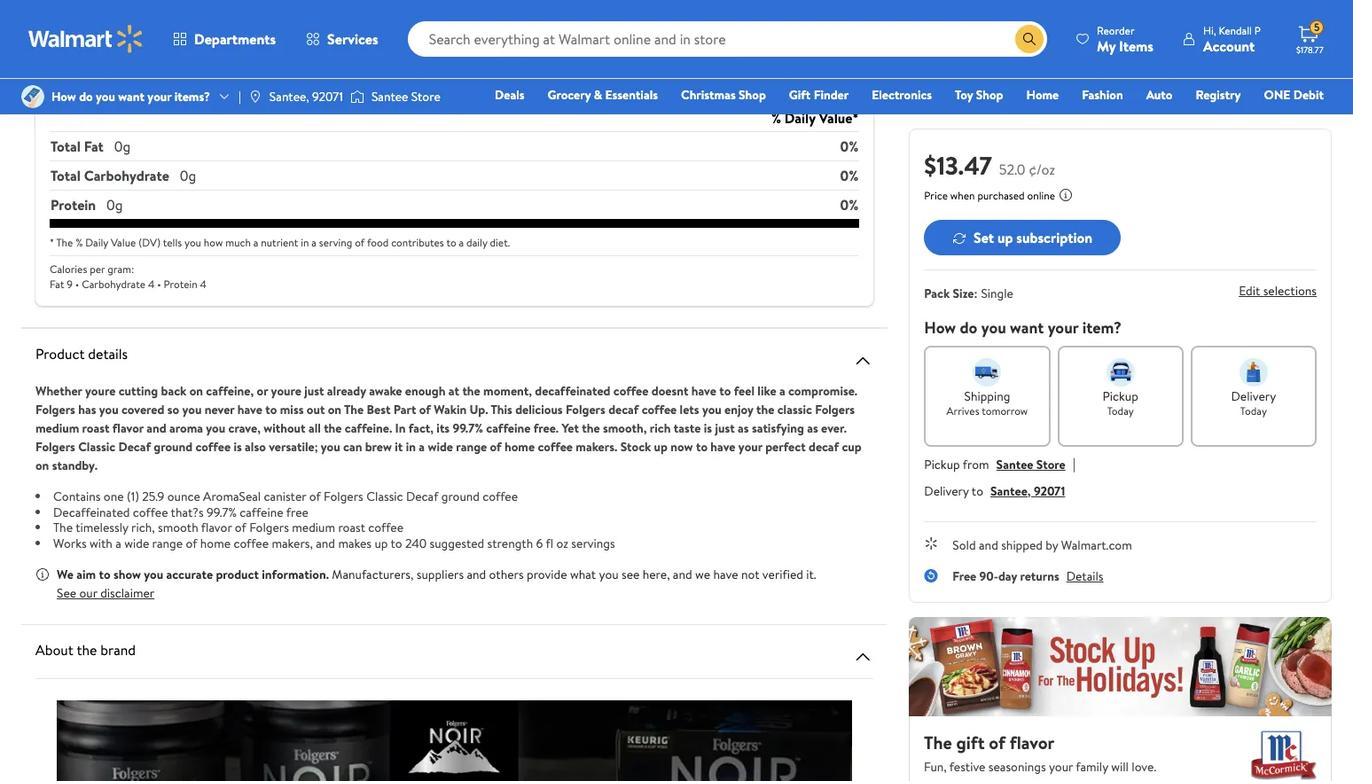 Task type: describe. For each thing, give the bounding box(es) containing it.
fashion
[[1083, 86, 1124, 104]]

of right free
[[309, 488, 321, 506]]

disclaimer
[[100, 585, 155, 602]]

0 vertical spatial daily
[[785, 108, 816, 128]]

0 vertical spatial santee
[[372, 88, 408, 106]]

fl
[[546, 535, 554, 552]]

flavor inside contains one (1) 25.9 ounce aromaseal canister of folgers classic decaf ground coffee decaffeinated coffee that?s 99.7% caffeine free the timelessly rich, smooth flavor of folgers medium roast coffee works with a wide range of home coffee makers, and makes up to 240 suggested strength 6 fl oz servings
[[201, 519, 232, 537]]

all
[[309, 420, 321, 437]]

0 vertical spatial serving
[[126, 43, 171, 62]]

contributes
[[391, 235, 444, 250]]

home
[[1027, 86, 1059, 104]]

2 4 from the left
[[200, 277, 207, 292]]

shipping
[[965, 388, 1011, 405]]

roast inside whether youre cutting back on caffeine, or youre just already awake enough at the moment, decaffeinated coffee doesnt have to feel like a compromise. folgers has you covered so you never have to miss out on the best part of wakin up. this delicious folgers decaf coffee lets you enjoy the classic folgers medium roast flavor and aroma you crave, without all the caffeine. in fact, its 99.7% caffeine free. yet the smooth, rich taste is just as satisfying as ever. folgers classic decaf ground coffee is also versatile; you can brew it in a wide range of home coffee makers. stock up now to have your perfect decaf cup on standby.
[[82, 420, 110, 437]]

240 inside contains one (1) 25.9 ounce aromaseal canister of folgers classic decaf ground coffee decaffeinated coffee that?s 99.7% caffeine free the timelessly rich, smooth flavor of folgers medium roast coffee works with a wide range of home coffee makers, and makes up to 240 suggested strength 6 fl oz servings
[[405, 535, 427, 552]]

caffeine inside contains one (1) 25.9 ounce aromaseal canister of folgers classic decaf ground coffee decaffeinated coffee that?s 99.7% caffeine free the timelessly rich, smooth flavor of folgers medium roast coffee works with a wide range of home coffee makers, and makes up to 240 suggested strength 6 fl oz servings
[[240, 503, 284, 521]]

set up subscription button
[[925, 220, 1121, 255]]

the down like
[[757, 401, 775, 419]]

today for delivery
[[1241, 404, 1268, 419]]

services
[[327, 29, 378, 49]]

and inside whether youre cutting back on caffeine, or youre just already awake enough at the moment, decaffeinated coffee doesnt have to feel like a compromise. folgers has you covered so you never have to miss out on the best part of wakin up. this delicious folgers decaf coffee lets you enjoy the classic folgers medium roast flavor and aroma you crave, without all the caffeine. in fact, its 99.7% caffeine free. yet the smooth, rich taste is just as satisfying as ever. folgers classic decaf ground coffee is also versatile; you can brew it in a wide range of home coffee makers. stock up now to have your perfect decaf cup on standby.
[[147, 420, 166, 437]]

can
[[343, 438, 362, 456]]

gift finder
[[789, 86, 849, 104]]

makers,
[[272, 535, 313, 552]]

legal information image
[[1059, 188, 1073, 202]]

have up crave,
[[238, 401, 263, 419]]

to inside pickup from santee store | delivery to santee, 92071
[[972, 483, 984, 500]]

information.
[[262, 566, 329, 584]]

you down never
[[206, 420, 226, 437]]

today for pickup
[[1108, 404, 1134, 419]]

yet
[[562, 420, 579, 437]]

total for total fat
[[51, 137, 81, 156]]

toy shop
[[956, 86, 1004, 104]]

total carbohydrate
[[51, 166, 169, 185]]

tomorrow
[[982, 404, 1028, 419]]

works
[[53, 535, 87, 552]]

and left others
[[467, 566, 486, 584]]

details
[[1067, 568, 1104, 586]]

to left the daily
[[447, 235, 457, 250]]

to down or
[[266, 401, 277, 419]]

you right so on the bottom
[[182, 401, 202, 419]]

1 4 from the left
[[148, 277, 155, 292]]

1 horizontal spatial delivery
[[1232, 388, 1277, 405]]

0 horizontal spatial decaf
[[609, 401, 639, 419]]

of down enough
[[419, 401, 431, 419]]

delivery inside pickup from santee store | delivery to santee, 92071
[[925, 483, 969, 500]]

whether
[[35, 382, 82, 400]]

or
[[257, 382, 268, 400]]

1 vertical spatial serving
[[319, 235, 352, 250]]

$178.77
[[1297, 43, 1324, 56]]

and right the sold
[[979, 537, 999, 554]]

the inside whether youre cutting back on caffeine, or youre just already awake enough at the moment, decaffeinated coffee doesnt have to feel like a compromise. folgers has you covered so you never have to miss out on the best part of wakin up. this delicious folgers decaf coffee lets you enjoy the classic folgers medium roast flavor and aroma you crave, without all the caffeine. in fact, its 99.7% caffeine free. yet the smooth, rich taste is just as satisfying as ever. folgers classic decaf ground coffee is also versatile; you can brew it in a wide range of home coffee makers. stock up now to have your perfect decaf cup on standby.
[[344, 401, 364, 419]]

have up lets
[[692, 382, 717, 400]]

see
[[622, 566, 640, 584]]

0 horizontal spatial santee,
[[270, 88, 309, 106]]

up.
[[470, 401, 488, 419]]

9
[[67, 277, 73, 292]]

do for how do you want your items?
[[79, 88, 93, 106]]

0 horizontal spatial on
[[35, 457, 49, 475]]

5
[[1315, 20, 1321, 35]]

you down amount per serving
[[96, 88, 115, 106]]

pack size : single
[[925, 285, 1014, 303]]

brew
[[365, 438, 392, 456]]

details button
[[1067, 568, 1104, 586]]

by
[[1046, 537, 1059, 554]]

out
[[307, 401, 325, 419]]

contains one (1) 25.9 ounce aromaseal canister of folgers classic decaf ground coffee decaffeinated coffee that?s 99.7% caffeine free the timelessly rich, smooth flavor of folgers medium roast coffee works with a wide range of home coffee makers, and makes up to 240 suggested strength 6 fl oz servings
[[53, 488, 615, 552]]

calories for calories per gram: fat 9 • carbohydrate 4 • protein 4
[[50, 262, 87, 277]]

shop for toy shop
[[977, 86, 1004, 104]]

daily
[[467, 235, 488, 250]]

the right the all on the left bottom of page
[[324, 420, 342, 437]]

part
[[394, 401, 416, 419]]

1 horizontal spatial 240
[[823, 67, 860, 97]]

product details image
[[853, 350, 874, 372]]

your inside whether youre cutting back on caffeine, or youre just already awake enough at the moment, decaffeinated coffee doesnt have to feel like a compromise. folgers has you covered so you never have to miss out on the best part of wakin up. this delicious folgers decaf coffee lets you enjoy the classic folgers medium roast flavor and aroma you crave, without all the caffeine. in fact, its 99.7% caffeine free. yet the smooth, rich taste is just as satisfying as ever. folgers classic decaf ground coffee is also versatile; you can brew it in a wide range of home coffee makers. stock up now to have your perfect decaf cup on standby.
[[739, 438, 763, 456]]

makers.
[[576, 438, 618, 456]]

details
[[88, 344, 128, 364]]

1 vertical spatial %
[[76, 235, 83, 250]]

25.9
[[142, 488, 164, 506]]

about
[[35, 641, 73, 660]]

online
[[1028, 188, 1056, 203]]

fashion link
[[1075, 85, 1132, 105]]

christmas shop
[[681, 86, 766, 104]]

cup
[[842, 438, 862, 456]]

subscription
[[1017, 228, 1093, 247]]

0 horizontal spatial store
[[411, 88, 441, 106]]

medium inside contains one (1) 25.9 ounce aromaseal canister of folgers classic decaf ground coffee decaffeinated coffee that?s 99.7% caffeine free the timelessly rich, smooth flavor of folgers medium roast coffee works with a wide range of home coffee makers, and makes up to 240 suggested strength 6 fl oz servings
[[292, 519, 335, 537]]

home inside whether youre cutting back on caffeine, or youre just already awake enough at the moment, decaffeinated coffee doesnt have to feel like a compromise. folgers has you covered so you never have to miss out on the best part of wakin up. this delicious folgers decaf coffee lets you enjoy the classic folgers medium roast flavor and aroma you crave, without all the caffeine. in fact, its 99.7% caffeine free. yet the smooth, rich taste is just as satisfying as ever. folgers classic decaf ground coffee is also versatile; you can brew it in a wide range of home coffee makers. stock up now to have your perfect decaf cup on standby.
[[505, 438, 535, 456]]

flavor inside whether youre cutting back on caffeine, or youre just already awake enough at the moment, decaffeinated coffee doesnt have to feel like a compromise. folgers has you covered so you never have to miss out on the best part of wakin up. this delicious folgers decaf coffee lets you enjoy the classic folgers medium roast flavor and aroma you crave, without all the caffeine. in fact, its 99.7% caffeine free. yet the smooth, rich taste is just as satisfying as ever. folgers classic decaf ground coffee is also versatile; you can brew it in a wide range of home coffee makers. stock up now to have your perfect decaf cup on standby.
[[113, 420, 144, 437]]

decaffeinated
[[53, 503, 130, 521]]

2 horizontal spatial on
[[328, 401, 342, 419]]

this
[[491, 401, 513, 419]]

product
[[216, 566, 259, 584]]

have inside we aim to show you accurate product information. manufacturers, suppliers and others provide what you see here, and we have not verified it. see our disclaimer
[[714, 566, 739, 584]]

 image for santee, 92071
[[248, 90, 262, 104]]

protein inside calories per gram: fat 9 • carbohydrate 4 • protein 4
[[164, 277, 198, 292]]

services button
[[291, 18, 394, 60]]

compromise.
[[789, 382, 858, 400]]

1 vertical spatial decaf
[[809, 438, 839, 456]]

in inside whether youre cutting back on caffeine, or youre just already awake enough at the moment, decaffeinated coffee doesnt have to feel like a compromise. folgers has you covered so you never have to miss out on the best part of wakin up. this delicious folgers decaf coffee lets you enjoy the classic folgers medium roast flavor and aroma you crave, without all the caffeine. in fact, its 99.7% caffeine free. yet the smooth, rich taste is just as satisfying as ever. folgers classic decaf ground coffee is also versatile; you can brew it in a wide range of home coffee makers. stock up now to have your perfect decaf cup on standby.
[[406, 438, 416, 456]]

my
[[1097, 36, 1116, 55]]

cutting
[[119, 382, 158, 400]]

1 vertical spatial just
[[715, 420, 735, 437]]

0 vertical spatial just
[[304, 382, 324, 400]]

serving size
[[50, 6, 124, 26]]

folgers up standby.
[[35, 438, 75, 456]]

search icon image
[[1023, 32, 1037, 46]]

and inside contains one (1) 25.9 ounce aromaseal canister of folgers classic decaf ground coffee decaffeinated coffee that?s 99.7% caffeine free the timelessly rich, smooth flavor of folgers medium roast coffee works with a wide range of home coffee makers, and makes up to 240 suggested strength 6 fl oz servings
[[316, 535, 335, 552]]

you left can
[[321, 438, 340, 456]]

delivery today
[[1232, 388, 1277, 419]]

makes
[[338, 535, 372, 552]]

nutrient
[[261, 235, 298, 250]]

do for how do you want your item?
[[960, 317, 978, 339]]

gram:
[[108, 262, 134, 277]]

wakin
[[434, 401, 467, 419]]

of left food
[[355, 235, 365, 250]]

total fat
[[51, 137, 104, 156]]

we aim to show you accurate product information. manufacturers, suppliers and others provide what you see here, and we have not verified it. see our disclaimer
[[57, 566, 817, 602]]

(1)
[[127, 488, 139, 506]]

2 • from the left
[[157, 277, 161, 292]]

santee, inside pickup from santee store | delivery to santee, 92071
[[991, 483, 1031, 500]]

we
[[57, 566, 74, 584]]

walmart image
[[28, 25, 144, 53]]

our
[[79, 585, 97, 602]]

99.7% inside contains one (1) 25.9 ounce aromaseal canister of folgers classic decaf ground coffee decaffeinated coffee that?s 99.7% caffeine free the timelessly rich, smooth flavor of folgers medium roast coffee works with a wide range of home coffee makers, and makes up to 240 suggested strength 6 fl oz servings
[[207, 503, 237, 521]]

of down that?s
[[186, 535, 197, 552]]

0 vertical spatial 92071
[[312, 88, 343, 106]]

* the % daily value (dv) tells you how much a nutrient in a serving of food contributes to a daily diet.
[[50, 235, 510, 250]]

0 horizontal spatial is
[[234, 438, 242, 456]]

a left the daily
[[459, 235, 464, 250]]

3 0% from the top
[[841, 195, 859, 215]]

lets
[[680, 401, 700, 419]]

in
[[395, 420, 406, 437]]

up inside button
[[998, 228, 1014, 247]]

0 vertical spatial |
[[239, 88, 241, 106]]

grocery
[[548, 86, 591, 104]]

Search search field
[[408, 21, 1048, 57]]

a right nutrient
[[312, 235, 317, 250]]

one debit link
[[1257, 85, 1332, 105]]

:
[[974, 285, 978, 303]]

folgers up ever.
[[816, 401, 855, 419]]

roast inside contains one (1) 25.9 ounce aromaseal canister of folgers classic decaf ground coffee decaffeinated coffee that?s 99.7% caffeine free the timelessly rich, smooth flavor of folgers medium roast coffee works with a wide range of home coffee makers, and makes up to 240 suggested strength 6 fl oz servings
[[338, 519, 366, 537]]

$13.47
[[925, 148, 993, 183]]

you right show
[[144, 566, 163, 584]]

5 $178.77
[[1297, 20, 1324, 56]]

per for amount
[[103, 43, 123, 62]]

| inside pickup from santee store | delivery to santee, 92071
[[1073, 454, 1076, 474]]

*
[[50, 235, 54, 250]]

decaf inside contains one (1) 25.9 ounce aromaseal canister of folgers classic decaf ground coffee decaffeinated coffee that?s 99.7% caffeine free the timelessly rich, smooth flavor of folgers medium roast coffee works with a wide range of home coffee makers, and makes up to 240 suggested strength 6 fl oz servings
[[406, 488, 439, 506]]

crave,
[[228, 420, 261, 437]]

total for total carbohydrate
[[51, 166, 81, 185]]

taste
[[674, 420, 701, 437]]

also
[[245, 438, 266, 456]]

edit selections button
[[1240, 282, 1317, 300]]

timelessly
[[76, 519, 128, 537]]

doesnt
[[652, 382, 689, 400]]

wide inside contains one (1) 25.9 ounce aromaseal canister of folgers classic decaf ground coffee decaffeinated coffee that?s 99.7% caffeine free the timelessly rich, smooth flavor of folgers medium roast coffee works with a wide range of home coffee makers, and makes up to 240 suggested strength 6 fl oz servings
[[124, 535, 149, 552]]

a down fact,
[[419, 438, 425, 456]]

items?
[[174, 88, 210, 106]]

1 vertical spatial daily
[[85, 235, 108, 250]]

reorder
[[1097, 23, 1135, 38]]

range inside contains one (1) 25.9 ounce aromaseal canister of folgers classic decaf ground coffee decaffeinated coffee that?s 99.7% caffeine free the timelessly rich, smooth flavor of folgers medium roast coffee works with a wide range of home coffee makers, and makes up to 240 suggested strength 6 fl oz servings
[[152, 535, 183, 552]]

0 vertical spatial on
[[190, 382, 203, 400]]

52.0
[[1000, 160, 1026, 179]]

calories per gram: fat 9 • carbohydrate 4 • protein 4
[[50, 262, 207, 292]]



Task type: vqa. For each thing, say whether or not it's contained in the screenshot.
Toy Shop Home in the right top of the page
no



Task type: locate. For each thing, give the bounding box(es) containing it.
want for items?
[[118, 88, 145, 106]]

carbohydrate
[[84, 166, 169, 185], [82, 277, 146, 292]]

carbohydrate down total fat
[[84, 166, 169, 185]]

diet.
[[490, 235, 510, 250]]

size for serving
[[100, 6, 124, 26]]

shipped
[[1002, 537, 1043, 554]]

1 as from the left
[[738, 420, 749, 437]]

you right lets
[[703, 401, 722, 419]]

protein up *
[[51, 195, 96, 215]]

intent image for shipping image
[[974, 358, 1002, 387]]

today inside pickup today
[[1108, 404, 1134, 419]]

the right *
[[56, 235, 73, 250]]

1 horizontal spatial classic
[[367, 488, 403, 506]]

1 vertical spatial home
[[200, 535, 231, 552]]

standby.
[[52, 457, 98, 475]]

0g for carbohydrate
[[180, 166, 196, 185]]

0 vertical spatial 240
[[823, 67, 860, 97]]

0 horizontal spatial range
[[152, 535, 183, 552]]

santee, down 'santee store' button
[[991, 483, 1031, 500]]

pickup for pickup from santee store | delivery to santee, 92071
[[925, 456, 960, 474]]

• right gram:
[[157, 277, 161, 292]]

1 vertical spatial ground
[[442, 488, 480, 506]]

0 horizontal spatial size
[[100, 6, 124, 26]]

1 vertical spatial carbohydrate
[[82, 277, 146, 292]]

set up subscription
[[974, 228, 1093, 247]]

a right like
[[780, 382, 786, 400]]

today
[[1108, 404, 1134, 419], [1241, 404, 1268, 419]]

your
[[148, 88, 172, 106], [1048, 317, 1079, 339], [739, 438, 763, 456]]

1 calories from the top
[[50, 67, 125, 97]]

range down up.
[[456, 438, 487, 456]]

intent image for delivery image
[[1240, 358, 1269, 387]]

grocery & essentials
[[548, 86, 658, 104]]

1 horizontal spatial home
[[505, 438, 535, 456]]

caffeine
[[486, 420, 531, 437], [240, 503, 284, 521]]

show
[[113, 566, 141, 584]]

size for pack
[[953, 285, 974, 303]]

today down intent image for delivery
[[1241, 404, 1268, 419]]

1 vertical spatial the
[[344, 401, 364, 419]]

in
[[301, 235, 309, 250], [406, 438, 416, 456]]

1 horizontal spatial medium
[[292, 519, 335, 537]]

how down amount
[[51, 88, 76, 106]]

2 vertical spatial up
[[375, 535, 388, 552]]

0 horizontal spatial |
[[239, 88, 241, 106]]

calories
[[50, 67, 125, 97], [50, 262, 87, 277]]

single
[[982, 285, 1014, 303]]

in right it
[[406, 438, 416, 456]]

ground down "aroma"
[[154, 438, 193, 456]]

enjoy
[[725, 401, 754, 419]]

toy
[[956, 86, 974, 104]]

and down covered
[[147, 420, 166, 437]]

2 vertical spatial 0g
[[107, 195, 123, 215]]

see
[[57, 585, 76, 602]]

set
[[974, 228, 995, 247]]

up inside whether youre cutting back on caffeine, or youre just already awake enough at the moment, decaffeinated coffee doesnt have to feel like a compromise. folgers has you covered so you never have to miss out on the best part of wakin up. this delicious folgers decaf coffee lets you enjoy the classic folgers medium roast flavor and aroma you crave, without all the caffeine. in fact, its 99.7% caffeine free. yet the smooth, rich taste is just as satisfying as ever. folgers classic decaf ground coffee is also versatile; you can brew it in a wide range of home coffee makers. stock up now to have your perfect decaf cup on standby.
[[654, 438, 668, 456]]

0g down total carbohydrate
[[107, 195, 123, 215]]

delivery down from
[[925, 483, 969, 500]]

 image down walmart image
[[21, 85, 44, 108]]

0 horizontal spatial up
[[375, 535, 388, 552]]

miss
[[280, 401, 304, 419]]

santee, 92071
[[270, 88, 343, 106]]

1 vertical spatial fat
[[50, 277, 64, 292]]

0g for fat
[[114, 137, 131, 156]]

2 vertical spatial on
[[35, 457, 49, 475]]

1 horizontal spatial youre
[[271, 382, 302, 400]]

0 vertical spatial fat
[[84, 137, 104, 156]]

medium down 'canister'
[[292, 519, 335, 537]]

tells
[[163, 235, 182, 250]]

¢/oz
[[1029, 160, 1056, 179]]

0 vertical spatial %
[[772, 108, 782, 128]]

0 horizontal spatial how
[[51, 88, 76, 106]]

manufacturers,
[[332, 566, 414, 584]]

0 horizontal spatial youre
[[85, 382, 116, 400]]

you down single
[[982, 317, 1007, 339]]

pickup
[[1103, 388, 1139, 405], [925, 456, 960, 474]]

2 total from the top
[[51, 166, 81, 185]]

deals link
[[487, 85, 533, 105]]

0 vertical spatial is
[[704, 420, 712, 437]]

1 vertical spatial pickup
[[925, 456, 960, 474]]

0 vertical spatial how
[[51, 88, 76, 106]]

1 vertical spatial 99.7%
[[207, 503, 237, 521]]

1 vertical spatial |
[[1073, 454, 1076, 474]]

1 horizontal spatial wide
[[428, 438, 453, 456]]

0 horizontal spatial as
[[738, 420, 749, 437]]

0 horizontal spatial 240
[[405, 535, 427, 552]]

(dv)
[[139, 235, 161, 250]]

1 horizontal spatial in
[[406, 438, 416, 456]]

1 vertical spatial per
[[90, 262, 105, 277]]

Walmart Site-Wide search field
[[408, 21, 1048, 57]]

1 horizontal spatial how
[[925, 317, 956, 339]]

aromaseal
[[203, 488, 261, 506]]

• right 9
[[75, 277, 79, 292]]

0% for fat
[[841, 137, 859, 156]]

1 total from the top
[[51, 137, 81, 156]]

the down the contains
[[53, 519, 73, 537]]

pickup inside pickup from santee store | delivery to santee, 92071
[[925, 456, 960, 474]]

wide inside whether youre cutting back on caffeine, or youre just already awake enough at the moment, decaffeinated coffee doesnt have to feel like a compromise. folgers has you covered so you never have to miss out on the best part of wakin up. this delicious folgers decaf coffee lets you enjoy the classic folgers medium roast flavor and aroma you crave, without all the caffeine. in fact, its 99.7% caffeine free. yet the smooth, rich taste is just as satisfying as ever. folgers classic decaf ground coffee is also versatile; you can brew it in a wide range of home coffee makers. stock up now to have your perfect decaf cup on standby.
[[428, 438, 453, 456]]

0 horizontal spatial %
[[76, 235, 83, 250]]

1 horizontal spatial today
[[1241, 404, 1268, 419]]

2 vertical spatial your
[[739, 438, 763, 456]]

0 vertical spatial size
[[100, 6, 124, 26]]

how do you want your item?
[[925, 317, 1122, 339]]

to inside we aim to show you accurate product information. manufacturers, suppliers and others provide what you see here, and we have not verified it. see our disclaimer
[[99, 566, 111, 584]]

on right back at the left of the page
[[190, 382, 203, 400]]

want down single
[[1011, 317, 1044, 339]]

do down amount
[[79, 88, 93, 106]]

up down rich
[[654, 438, 668, 456]]

1 vertical spatial is
[[234, 438, 242, 456]]

serving up how do you want your items?
[[126, 43, 171, 62]]

0 vertical spatial your
[[148, 88, 172, 106]]

store inside pickup from santee store | delivery to santee, 92071
[[1037, 456, 1066, 474]]

rich,
[[131, 519, 155, 537]]

satisfying
[[752, 420, 805, 437]]

0 vertical spatial carbohydrate
[[84, 166, 169, 185]]

1 horizontal spatial on
[[190, 382, 203, 400]]

on left standby.
[[35, 457, 49, 475]]

per for calories
[[90, 262, 105, 277]]

serving left food
[[319, 235, 352, 250]]

amount per serving
[[50, 43, 171, 62]]

walmart+
[[1272, 111, 1325, 129]]

up right makes
[[375, 535, 388, 552]]

1 vertical spatial how
[[925, 317, 956, 339]]

0 vertical spatial pickup
[[1103, 388, 1139, 405]]

ground inside contains one (1) 25.9 ounce aromaseal canister of folgers classic decaf ground coffee decaffeinated coffee that?s 99.7% caffeine free the timelessly rich, smooth flavor of folgers medium roast coffee works with a wide range of home coffee makers, and makes up to 240 suggested strength 6 fl oz servings
[[442, 488, 480, 506]]

a right much
[[254, 235, 259, 250]]

delivery down intent image for delivery
[[1232, 388, 1277, 405]]

of down this
[[490, 438, 502, 456]]

you right has
[[99, 401, 119, 419]]

santee down the services
[[372, 88, 408, 106]]

up
[[998, 228, 1014, 247], [654, 438, 668, 456], [375, 535, 388, 552]]

2 0% from the top
[[841, 166, 859, 185]]

0 vertical spatial decaf
[[118, 438, 151, 456]]

1 horizontal spatial santee
[[997, 456, 1034, 474]]

decaf inside whether youre cutting back on caffeine, or youre just already awake enough at the moment, decaffeinated coffee doesnt have to feel like a compromise. folgers has you covered so you never have to miss out on the best part of wakin up. this delicious folgers decaf coffee lets you enjoy the classic folgers medium roast flavor and aroma you crave, without all the caffeine. in fact, its 99.7% caffeine free. yet the smooth, rich taste is just as satisfying as ever. folgers classic decaf ground coffee is also versatile; you can brew it in a wide range of home coffee makers. stock up now to have your perfect decaf cup on standby.
[[118, 438, 151, 456]]

folgers down 'canister'
[[249, 519, 289, 537]]

0 vertical spatial total
[[51, 137, 81, 156]]

folgers down decaffeinated
[[566, 401, 606, 419]]

1 vertical spatial flavor
[[201, 519, 232, 537]]

santee, 92071 button
[[991, 483, 1066, 500]]

1 vertical spatial total
[[51, 166, 81, 185]]

about the brand image
[[853, 647, 874, 668]]

to left feel
[[720, 382, 731, 400]]

shop right christmas
[[739, 86, 766, 104]]

just up out
[[304, 382, 324, 400]]

1 horizontal spatial serving
[[319, 235, 352, 250]]

0 vertical spatial medium
[[35, 420, 79, 437]]

2 calories from the top
[[50, 262, 87, 277]]

1 vertical spatial 0%
[[841, 166, 859, 185]]

calories for calories
[[50, 67, 125, 97]]

santee up santee, 92071 button
[[997, 456, 1034, 474]]

ground up suggested
[[442, 488, 480, 506]]

not
[[742, 566, 760, 584]]

0 horizontal spatial 4
[[148, 277, 155, 292]]

1 shop from the left
[[739, 86, 766, 104]]

wide
[[428, 438, 453, 456], [124, 535, 149, 552]]

0 vertical spatial decaf
[[609, 401, 639, 419]]

strength
[[488, 535, 533, 552]]

1 horizontal spatial flavor
[[201, 519, 232, 537]]

classic
[[778, 401, 813, 419]]

want down amount per serving
[[118, 88, 145, 106]]

and left we
[[673, 566, 693, 584]]

% down gift finder link
[[772, 108, 782, 128]]

0 horizontal spatial your
[[148, 88, 172, 106]]

0 horizontal spatial ground
[[154, 438, 193, 456]]

240 up 'value*'
[[823, 67, 860, 97]]

flavor
[[113, 420, 144, 437], [201, 519, 232, 537]]

per inside calories per gram: fat 9 • carbohydrate 4 • protein 4
[[90, 262, 105, 277]]

shop inside toy shop link
[[977, 86, 1004, 104]]

see our disclaimer button
[[57, 585, 155, 602]]

you left see
[[599, 566, 619, 584]]

how for how do you want your items?
[[51, 88, 76, 106]]

total down total fat
[[51, 166, 81, 185]]

home inside contains one (1) 25.9 ounce aromaseal canister of folgers classic decaf ground coffee decaffeinated coffee that?s 99.7% caffeine free the timelessly rich, smooth flavor of folgers medium roast coffee works with a wide range of home coffee makers, and makes up to 240 suggested strength 6 fl oz servings
[[200, 535, 231, 552]]

calories down *
[[50, 262, 87, 277]]

folgers down whether at the left
[[35, 401, 75, 419]]

electronics
[[872, 86, 932, 104]]

is right taste
[[704, 420, 712, 437]]

have down enjoy on the bottom of the page
[[711, 438, 736, 456]]

classic inside contains one (1) 25.9 ounce aromaseal canister of folgers classic decaf ground coffee decaffeinated coffee that?s 99.7% caffeine free the timelessly rich, smooth flavor of folgers medium roast coffee works with a wide range of home coffee makers, and makes up to 240 suggested strength 6 fl oz servings
[[367, 488, 403, 506]]

back
[[161, 382, 187, 400]]

value*
[[819, 108, 859, 128]]

classic
[[78, 438, 115, 456], [367, 488, 403, 506]]

1 horizontal spatial do
[[960, 317, 978, 339]]

want for item?
[[1011, 317, 1044, 339]]

1 horizontal spatial santee,
[[991, 483, 1031, 500]]

at
[[449, 382, 460, 400]]

0 vertical spatial range
[[456, 438, 487, 456]]

1 horizontal spatial is
[[704, 420, 712, 437]]

wide up show
[[124, 535, 149, 552]]

1 vertical spatial in
[[406, 438, 416, 456]]

rich
[[650, 420, 671, 437]]

to inside contains one (1) 25.9 ounce aromaseal canister of folgers classic decaf ground coffee decaffeinated coffee that?s 99.7% caffeine free the timelessly rich, smooth flavor of folgers medium roast coffee works with a wide range of home coffee makers, and makes up to 240 suggested strength 6 fl oz servings
[[391, 535, 403, 552]]

2 youre from the left
[[271, 382, 302, 400]]

have right we
[[714, 566, 739, 584]]

protein down tells
[[164, 277, 198, 292]]

free
[[953, 568, 977, 586]]

1 today from the left
[[1108, 404, 1134, 419]]

one
[[1265, 86, 1291, 104]]

product details
[[35, 344, 128, 364]]

ever.
[[822, 420, 847, 437]]

0 vertical spatial flavor
[[113, 420, 144, 437]]

2 today from the left
[[1241, 404, 1268, 419]]

the right at
[[463, 382, 481, 400]]

1 horizontal spatial want
[[1011, 317, 1044, 339]]

99.7% down up.
[[453, 420, 483, 437]]

0% for carbohydrate
[[841, 166, 859, 185]]

range down that?s
[[152, 535, 183, 552]]

0 vertical spatial santee,
[[270, 88, 309, 106]]

2 shop from the left
[[977, 86, 1004, 104]]

daily left value
[[85, 235, 108, 250]]

 image
[[21, 85, 44, 108], [248, 90, 262, 104]]

0 vertical spatial the
[[56, 235, 73, 250]]

to right now
[[696, 438, 708, 456]]

1 • from the left
[[75, 277, 79, 292]]

here,
[[643, 566, 670, 584]]

0 horizontal spatial •
[[75, 277, 79, 292]]

without
[[264, 420, 306, 437]]

fact,
[[409, 420, 434, 437]]

1 vertical spatial wide
[[124, 535, 149, 552]]

how down pack
[[925, 317, 956, 339]]

to down from
[[972, 483, 984, 500]]

1 vertical spatial roast
[[338, 519, 366, 537]]

it.
[[807, 566, 817, 584]]

wide down "its"
[[428, 438, 453, 456]]

free 90-day returns details
[[953, 568, 1104, 586]]

shop right toy
[[977, 86, 1004, 104]]

 image left santee, 92071
[[248, 90, 262, 104]]

1 horizontal spatial just
[[715, 420, 735, 437]]

 image for how do you want your items?
[[21, 85, 44, 108]]

caffeine inside whether youre cutting back on caffeine, or youre just already awake enough at the moment, decaffeinated coffee doesnt have to feel like a compromise. folgers has you covered so you never have to miss out on the best part of wakin up. this delicious folgers decaf coffee lets you enjoy the classic folgers medium roast flavor and aroma you crave, without all the caffeine. in fact, its 99.7% caffeine free. yet the smooth, rich taste is just as satisfying as ever. folgers classic decaf ground coffee is also versatile; you can brew it in a wide range of home coffee makers. stock up now to have your perfect decaf cup on standby.
[[486, 420, 531, 437]]

about the brand
[[35, 641, 136, 660]]

0 horizontal spatial roast
[[82, 420, 110, 437]]

range inside whether youre cutting back on caffeine, or youre just already awake enough at the moment, decaffeinated coffee doesnt have to feel like a compromise. folgers has you covered so you never have to miss out on the best part of wakin up. this delicious folgers decaf coffee lets you enjoy the classic folgers medium roast flavor and aroma you crave, without all the caffeine. in fact, its 99.7% caffeine free. yet the smooth, rich taste is just as satisfying as ever. folgers classic decaf ground coffee is also versatile; you can brew it in a wide range of home coffee makers. stock up now to have your perfect decaf cup on standby.
[[456, 438, 487, 456]]

your down satisfying
[[739, 438, 763, 456]]

in right nutrient
[[301, 235, 309, 250]]

0 horizontal spatial caffeine
[[240, 503, 284, 521]]

never
[[205, 401, 235, 419]]

1 vertical spatial 240
[[405, 535, 427, 552]]

flavor down covered
[[113, 420, 144, 437]]

of down aromaseal
[[235, 519, 246, 537]]

up inside contains one (1) 25.9 ounce aromaseal canister of folgers classic decaf ground coffee decaffeinated coffee that?s 99.7% caffeine free the timelessly rich, smooth flavor of folgers medium roast coffee works with a wide range of home coffee makers, and makes up to 240 suggested strength 6 fl oz servings
[[375, 535, 388, 552]]

0 horizontal spatial wide
[[124, 535, 149, 552]]

serving
[[126, 43, 171, 62], [319, 235, 352, 250]]

shop inside christmas shop link
[[739, 86, 766, 104]]

1 vertical spatial protein
[[164, 277, 198, 292]]

1 horizontal spatial up
[[654, 438, 668, 456]]

%
[[772, 108, 782, 128], [76, 235, 83, 250]]

per left gram:
[[90, 262, 105, 277]]

shop for christmas shop
[[739, 86, 766, 104]]

your left items?
[[148, 88, 172, 106]]

its
[[437, 420, 450, 437]]

the left brand
[[77, 641, 97, 660]]

youre up miss
[[271, 382, 302, 400]]

decaf
[[609, 401, 639, 419], [809, 438, 839, 456]]

fat inside calories per gram: fat 9 • carbohydrate 4 • protein 4
[[50, 277, 64, 292]]

medium inside whether youre cutting back on caffeine, or youre just already awake enough at the moment, decaffeinated coffee doesnt have to feel like a compromise. folgers has you covered so you never have to miss out on the best part of wakin up. this delicious folgers decaf coffee lets you enjoy the classic folgers medium roast flavor and aroma you crave, without all the caffeine. in fact, its 99.7% caffeine free. yet the smooth, rich taste is just as satisfying as ever. folgers classic decaf ground coffee is also versatile; you can brew it in a wide range of home coffee makers. stock up now to have your perfect decaf cup on standby.
[[35, 420, 79, 437]]

per right amount
[[103, 43, 123, 62]]

santee inside pickup from santee store | delivery to santee, 92071
[[997, 456, 1034, 474]]

intent image for pickup image
[[1107, 358, 1135, 387]]

1 vertical spatial do
[[960, 317, 978, 339]]

240.0
[[824, 6, 860, 26]]

% right *
[[76, 235, 83, 250]]

240
[[823, 67, 860, 97], [405, 535, 427, 552]]

arrives
[[947, 404, 980, 419]]

0 vertical spatial roast
[[82, 420, 110, 437]]

today inside delivery today
[[1241, 404, 1268, 419]]

you right tells
[[185, 235, 201, 250]]

registry
[[1196, 86, 1241, 104]]

92071 inside pickup from santee store | delivery to santee, 92071
[[1034, 483, 1066, 500]]

moment,
[[484, 382, 532, 400]]

2 vertical spatial 0%
[[841, 195, 859, 215]]

1 vertical spatial caffeine
[[240, 503, 284, 521]]

0 vertical spatial in
[[301, 235, 309, 250]]

store up santee, 92071 button
[[1037, 456, 1066, 474]]

your for items?
[[148, 88, 172, 106]]

enough
[[405, 382, 446, 400]]

how for how do you want your item?
[[925, 317, 956, 339]]

1 vertical spatial calories
[[50, 262, 87, 277]]

ground
[[154, 438, 193, 456], [442, 488, 480, 506]]

| right items?
[[239, 88, 241, 106]]

medium down has
[[35, 420, 79, 437]]

price
[[925, 188, 948, 203]]

the up makers.
[[582, 420, 600, 437]]

0 horizontal spatial in
[[301, 235, 309, 250]]

0 vertical spatial per
[[103, 43, 123, 62]]

1 youre from the left
[[85, 382, 116, 400]]

decaf
[[118, 438, 151, 456], [406, 488, 439, 506]]

electronics link
[[864, 85, 940, 105]]

auto
[[1147, 86, 1173, 104]]

1 0% from the top
[[841, 137, 859, 156]]

1 vertical spatial want
[[1011, 317, 1044, 339]]

the inside contains one (1) 25.9 ounce aromaseal canister of folgers classic decaf ground coffee decaffeinated coffee that?s 99.7% caffeine free the timelessly rich, smooth flavor of folgers medium roast coffee works with a wide range of home coffee makers, and makes up to 240 suggested strength 6 fl oz servings
[[53, 519, 73, 537]]

1 horizontal spatial your
[[739, 438, 763, 456]]

fat left 9
[[50, 277, 64, 292]]

decaf down ever.
[[809, 438, 839, 456]]

0 horizontal spatial classic
[[78, 438, 115, 456]]

do down pack size : single
[[960, 317, 978, 339]]

now
[[671, 438, 693, 456]]

1 horizontal spatial caffeine
[[486, 420, 531, 437]]

covered
[[122, 401, 164, 419]]

your for item?
[[1048, 317, 1079, 339]]

essentials
[[605, 86, 658, 104]]

a right 'with' on the bottom of the page
[[116, 535, 121, 552]]

a inside contains one (1) 25.9 ounce aromaseal canister of folgers classic decaf ground coffee decaffeinated coffee that?s 99.7% caffeine free the timelessly rich, smooth flavor of folgers medium roast coffee works with a wide range of home coffee makers, and makes up to 240 suggested strength 6 fl oz servings
[[116, 535, 121, 552]]

0 vertical spatial caffeine
[[486, 420, 531, 437]]

youre up has
[[85, 382, 116, 400]]

best
[[367, 401, 391, 419]]

2 as from the left
[[807, 420, 819, 437]]

roast down has
[[82, 420, 110, 437]]

 image
[[350, 88, 365, 106]]

99.7% inside whether youre cutting back on caffeine, or youre just already awake enough at the moment, decaffeinated coffee doesnt have to feel like a compromise. folgers has you covered so you never have to miss out on the best part of wakin up. this delicious folgers decaf coffee lets you enjoy the classic folgers medium roast flavor and aroma you crave, without all the caffeine. in fact, its 99.7% caffeine free. yet the smooth, rich taste is just as satisfying as ever. folgers classic decaf ground coffee is also versatile; you can brew it in a wide range of home coffee makers. stock up now to have your perfect decaf cup on standby.
[[453, 420, 483, 437]]

folgers up makes
[[324, 488, 364, 506]]

0 horizontal spatial shop
[[739, 86, 766, 104]]

4 right gram:
[[148, 277, 155, 292]]

1 horizontal spatial pickup
[[1103, 388, 1139, 405]]

amount
[[50, 43, 99, 62]]

calories inside calories per gram: fat 9 • carbohydrate 4 • protein 4
[[50, 262, 87, 277]]

1 vertical spatial size
[[953, 285, 974, 303]]

fat up total carbohydrate
[[84, 137, 104, 156]]

carbohydrate inside calories per gram: fat 9 • carbohydrate 4 • protein 4
[[82, 277, 146, 292]]

classic inside whether youre cutting back on caffeine, or youre just already awake enough at the moment, decaffeinated coffee doesnt have to feel like a compromise. folgers has you covered so you never have to miss out on the best part of wakin up. this delicious folgers decaf coffee lets you enjoy the classic folgers medium roast flavor and aroma you crave, without all the caffeine. in fact, its 99.7% caffeine free. yet the smooth, rich taste is just as satisfying as ever. folgers classic decaf ground coffee is also versatile; you can brew it in a wide range of home coffee makers. stock up now to have your perfect decaf cup on standby.
[[78, 438, 115, 456]]

4 down how at top
[[200, 277, 207, 292]]

sold and shipped by walmart.com
[[953, 537, 1133, 554]]

is left also
[[234, 438, 242, 456]]

0 horizontal spatial protein
[[51, 195, 96, 215]]

0 vertical spatial 0%
[[841, 137, 859, 156]]

departments
[[194, 29, 276, 49]]

today down intent image for pickup
[[1108, 404, 1134, 419]]

ground inside whether youre cutting back on caffeine, or youre just already awake enough at the moment, decaffeinated coffee doesnt have to feel like a compromise. folgers has you covered so you never have to miss out on the best part of wakin up. this delicious folgers decaf coffee lets you enjoy the classic folgers medium roast flavor and aroma you crave, without all the caffeine. in fact, its 99.7% caffeine free. yet the smooth, rich taste is just as satisfying as ever. folgers classic decaf ground coffee is also versatile; you can brew it in a wide range of home coffee makers. stock up now to have your perfect decaf cup on standby.
[[154, 438, 193, 456]]

verified
[[763, 566, 804, 584]]

ounce
[[167, 488, 200, 506]]

0 horizontal spatial 92071
[[312, 88, 343, 106]]

pickup for pickup today
[[1103, 388, 1139, 405]]

delivery
[[1232, 388, 1277, 405], [925, 483, 969, 500]]

caffeine.
[[345, 420, 392, 437]]

1 horizontal spatial fat
[[84, 137, 104, 156]]

brand
[[101, 641, 136, 660]]

your left item? at the top right
[[1048, 317, 1079, 339]]

feel
[[734, 382, 755, 400]]

the
[[56, 235, 73, 250], [344, 401, 364, 419], [53, 519, 73, 537]]

0 horizontal spatial daily
[[85, 235, 108, 250]]

much
[[226, 235, 251, 250]]

you
[[96, 88, 115, 106], [185, 235, 201, 250], [982, 317, 1007, 339], [99, 401, 119, 419], [182, 401, 202, 419], [703, 401, 722, 419], [206, 420, 226, 437], [321, 438, 340, 456], [144, 566, 163, 584], [599, 566, 619, 584]]



